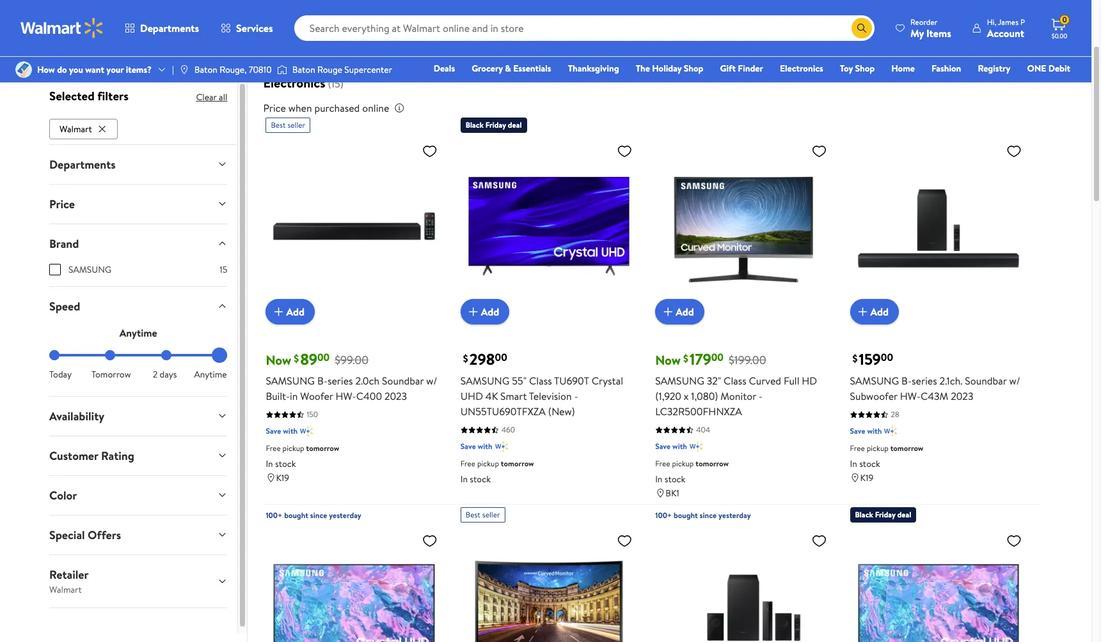 Task type: describe. For each thing, give the bounding box(es) containing it.
curved
[[749, 375, 781, 389]]

all for all smart tvs
[[368, 29, 378, 42]]

$ 159 00
[[853, 349, 893, 371]]

subwoofer
[[850, 390, 898, 404]]

28
[[891, 410, 899, 421]]

walmart button
[[49, 119, 118, 139]]

customer rating
[[49, 448, 134, 464]]

thanksgiving
[[568, 62, 619, 75]]

samsung for samsung tvs
[[990, 29, 1025, 42]]

walmart plus image for $99.00
[[300, 426, 313, 439]]

all
[[219, 91, 227, 104]]

1 horizontal spatial shop
[[684, 62, 703, 75]]

stock for 159
[[859, 458, 880, 471]]

electronics link
[[774, 61, 829, 75]]

100+ for the samsung 75" class cu7000b crystal uhd 4k smart television un75cu7000bxza image
[[266, 511, 282, 522]]

in stock for $99.00
[[266, 458, 296, 471]]

the
[[636, 62, 650, 75]]

 image for baton
[[277, 63, 287, 76]]

the holiday shop link
[[630, 61, 709, 75]]

color button
[[39, 476, 238, 515]]

baton rouge, 70810
[[194, 63, 272, 76]]

legal information image
[[394, 103, 405, 113]]

walmart image
[[20, 18, 104, 38]]

toy shop link
[[834, 61, 880, 75]]

samsung b-series 2.1ch. soundbar w/ subwoofer hw-c43m 2023
[[850, 375, 1020, 404]]

0 horizontal spatial black friday deal
[[466, 120, 522, 131]]

all for all samsung
[[741, 29, 751, 42]]

100+ for samsung b-series 4.1.ch soundbar & rear speakers with subwoofer, bluetooth, hw-c47m/za 2023 image
[[655, 511, 672, 522]]

debit
[[1048, 62, 1070, 75]]

404
[[696, 425, 710, 436]]

&
[[505, 62, 511, 75]]

save with for $199.00
[[655, 442, 687, 453]]

tomorrow for 159
[[890, 444, 923, 455]]

samsung tvs
[[990, 29, 1040, 42]]

samsung b-series 2.0ch soundbar w/ built-in woofer hw-c400 2023 image
[[266, 138, 443, 315]]

hi, james p account
[[987, 16, 1025, 40]]

all home speakers
[[643, 29, 715, 42]]

k19 for $99.00
[[276, 472, 289, 485]]

free pickup tomorrow for 159
[[850, 444, 923, 455]]

all for all home speakers
[[643, 29, 653, 42]]

do
[[57, 63, 67, 76]]

how
[[37, 63, 55, 76]]

add button for samsung b-series 2.0ch soundbar w/ built-in woofer hw-c400 2023 image
[[266, 300, 315, 325]]

0 horizontal spatial best
[[271, 120, 286, 131]]

premium tvs link
[[803, 23, 874, 49]]

$ inside now $ 179 00 $199.00 samsung 32" class curved full hd (1,920 x 1,080) monitor - lc32r500fhnxza
[[683, 352, 688, 366]]

smart liv link
[[1056, 23, 1101, 49]]

departments tab
[[39, 145, 238, 184]]

smart up supercenter
[[380, 29, 403, 42]]

0 horizontal spatial shop
[[553, 29, 573, 42]]

fashion link
[[926, 61, 967, 75]]

price button
[[39, 185, 238, 224]]

finder
[[738, 62, 763, 75]]

tomorrow
[[91, 368, 131, 381]]

home
[[243, 29, 265, 42]]

color tab
[[39, 476, 238, 515]]

tomorrow inside free pickup tomorrow in stock
[[501, 459, 534, 470]]

p
[[1020, 16, 1025, 27]]

walmart plus image for 159
[[884, 426, 897, 439]]

supercenter
[[344, 63, 392, 76]]

offers
[[88, 528, 121, 544]]

150
[[307, 410, 318, 421]]

(new)
[[548, 405, 575, 419]]

walmart list item
[[49, 116, 120, 139]]

clear
[[196, 91, 217, 104]]

fashion
[[931, 62, 961, 75]]

search icon image
[[857, 23, 867, 33]]

1 horizontal spatial home
[[891, 62, 915, 75]]

series inside samsung b-series 2.1ch. soundbar w/ subwoofer hw-c43m 2023
[[912, 375, 937, 389]]

free pickup tomorrow in stock
[[460, 459, 534, 487]]

all home speakers link
[[632, 23, 726, 49]]

all samsung link
[[731, 23, 798, 49]]

built-
[[266, 390, 290, 404]]

all tvs
[[445, 29, 470, 42]]

holiday
[[652, 62, 682, 75]]

add button for the samsung b-series 2.1ch. soundbar w/ subwoofer hw-c43m 2023 image
[[850, 300, 899, 325]]

baton for baton rouge supercenter
[[292, 63, 315, 76]]

price for price
[[49, 196, 75, 212]]

monitor
[[721, 390, 756, 404]]

$ inside now $ 89 00 $99.00 samsung b-series 2.0ch soundbar w/ built-in woofer hw-c400 2023
[[294, 352, 299, 366]]

customer rating button
[[39, 437, 238, 476]]

grocery & essentials link
[[466, 61, 557, 75]]

stock inside free pickup tomorrow in stock
[[470, 474, 491, 487]]

tvs for samsung tvs
[[1027, 29, 1040, 42]]

free pickup tomorrow for $199.00
[[655, 459, 729, 470]]

0 horizontal spatial friday
[[485, 120, 506, 131]]

b- inside now $ 89 00 $99.00 samsung b-series 2.0ch soundbar w/ built-in woofer hw-c400 2023
[[317, 375, 328, 389]]

add to favorites list, samsung 32" class curved full hd (1,920 x 1,080) monitor - lc32r500fhnxza image
[[812, 143, 827, 159]]

2.1ch.
[[940, 375, 962, 389]]

now for 179
[[655, 352, 681, 369]]

soundbar inside samsung b-series 2.1ch. soundbar w/ subwoofer hw-c43m 2023
[[965, 375, 1007, 389]]

hw- inside now $ 89 00 $99.00 samsung b-series 2.0ch soundbar w/ built-in woofer hw-c400 2023
[[336, 390, 356, 404]]

special offers button
[[39, 516, 238, 555]]

in for $99.00
[[266, 458, 273, 471]]

yesterday for add to favorites list, samsung b-series 4.1.ch soundbar & rear speakers with subwoofer, bluetooth, hw-c47m/za 2023 image
[[718, 511, 751, 522]]

0 horizontal spatial home
[[655, 29, 679, 42]]

james
[[998, 16, 1018, 27]]

availability button
[[39, 397, 238, 436]]

special
[[49, 528, 85, 544]]

Today radio
[[49, 350, 59, 361]]

0 horizontal spatial your
[[106, 63, 124, 76]]

add button for samsung 55" class tu690t crystal uhd 4k smart television - un55tu690tfxza (new) image
[[460, 300, 509, 325]]

you
[[69, 63, 83, 76]]

one debit link
[[1021, 61, 1076, 75]]

registry
[[978, 62, 1010, 75]]

0
[[1062, 14, 1067, 25]]

availability
[[49, 409, 104, 425]]

00 inside now $ 89 00 $99.00 samsung b-series 2.0ch soundbar w/ built-in woofer hw-c400 2023
[[317, 351, 330, 365]]

free inside free pickup tomorrow in stock
[[460, 459, 475, 470]]

account
[[987, 26, 1024, 40]]

samsung b-series 2.1ch. soundbar w/ subwoofer hw-c43m 2023 image
[[850, 138, 1027, 315]]

samsung tvs link
[[980, 23, 1051, 49]]

w/ inside now $ 89 00 $99.00 samsung b-series 2.0ch soundbar w/ built-in woofer hw-c400 2023
[[426, 375, 437, 389]]

x
[[684, 390, 689, 404]]

one debit walmart+
[[1027, 62, 1070, 93]]

crystal
[[592, 375, 623, 389]]

1 add to cart image from the left
[[271, 305, 286, 320]]

save for $99.00
[[266, 426, 281, 437]]

smart inside "link"
[[926, 29, 949, 42]]

in inside "link"
[[214, 29, 221, 42]]

walmart plus image
[[495, 441, 508, 454]]

1 vertical spatial best seller
[[466, 510, 500, 521]]

pickup for 159
[[867, 444, 888, 455]]

services
[[236, 21, 273, 35]]

1 horizontal spatial black
[[855, 510, 873, 521]]

next slide for browsepills list image
[[1017, 21, 1047, 51]]

add to favorites list, samsung 75" class cu7000b crystal uhd 4k smart television un75cu7000bxza image
[[422, 534, 437, 550]]

samsung smart tvs link
[[879, 23, 975, 49]]

save for 298
[[460, 442, 476, 453]]

want
[[85, 63, 104, 76]]

add to favorites list, samsung b-series 4.1.ch soundbar & rear speakers with subwoofer, bluetooth, hw-c47m/za 2023 image
[[812, 534, 827, 550]]

in for 159
[[850, 458, 857, 471]]

stock for $199.00
[[665, 474, 685, 487]]

free pickup tomorrow for $99.00
[[266, 444, 339, 455]]

baton for baton rouge, 70810
[[194, 63, 217, 76]]

electronics for electronics learning center
[[59, 29, 103, 42]]

retailer tab
[[39, 556, 238, 608]]

$ 298 00
[[463, 349, 507, 371]]

0 vertical spatial seller
[[287, 120, 305, 131]]

$0.00
[[1052, 31, 1067, 40]]

size
[[602, 29, 617, 42]]

samsung inside now $ 89 00 $99.00 samsung b-series 2.0ch soundbar w/ built-in woofer hw-c400 2023
[[266, 375, 315, 389]]

free for $99.00
[[266, 444, 281, 455]]

hw- inside samsung b-series 2.1ch. soundbar w/ subwoofer hw-c43m 2023
[[900, 390, 921, 404]]

electronics for electronics (15)
[[263, 74, 325, 92]]

bought for samsung b-series 4.1.ch soundbar & rear speakers with subwoofer, bluetooth, hw-c47m/za 2023 image
[[674, 511, 698, 522]]

in stock for $199.00
[[655, 474, 685, 487]]

grocery & essentials
[[472, 62, 551, 75]]

179
[[690, 349, 711, 371]]

00 inside $ 159 00
[[881, 351, 893, 365]]

Anytime radio
[[217, 350, 227, 361]]

in stock for 159
[[850, 458, 880, 471]]

0 horizontal spatial deal
[[508, 120, 522, 131]]

since for samsung b-series 4.1.ch soundbar & rear speakers with subwoofer, bluetooth, hw-c47m/za 2023 image
[[700, 511, 717, 522]]

- inside samsung 55" class tu690t crystal uhd 4k smart television - un55tu690tfxza (new)
[[574, 390, 578, 404]]

class inside now $ 179 00 $199.00 samsung 32" class curved full hd (1,920 x 1,080) monitor - lc32r500fhnxza
[[724, 375, 746, 389]]

k19 for 159
[[860, 472, 873, 485]]

customer
[[49, 448, 98, 464]]

add button for samsung 32" class curved full hd (1,920 x 1,080) monitor - lc32r500fhnxza image
[[655, 300, 704, 325]]

gift finder link
[[714, 61, 769, 75]]

price for price when purchased online
[[263, 101, 286, 115]]

view in your home - tech
[[193, 29, 290, 42]]

1 vertical spatial friday
[[875, 510, 895, 521]]

brand
[[49, 236, 79, 252]]

price tab
[[39, 185, 238, 224]]

brand button
[[39, 224, 238, 263]]

159
[[859, 349, 881, 371]]

now $ 179 00 $199.00 samsung 32" class curved full hd (1,920 x 1,080) monitor - lc32r500fhnxza
[[655, 349, 817, 419]]

thanksgiving link
[[562, 61, 625, 75]]

add to cart image for $199.00
[[660, 305, 676, 320]]

w/ inside samsung b-series 2.1ch. soundbar w/ subwoofer hw-c43m 2023
[[1009, 375, 1020, 389]]

reorder
[[910, 16, 937, 27]]



Task type: vqa. For each thing, say whether or not it's contained in the screenshot.
Registry link at the right top of page
yes



Task type: locate. For each thing, give the bounding box(es) containing it.
1 bought from the left
[[284, 511, 308, 522]]

samsung down brand
[[68, 263, 111, 276]]

woofer
[[300, 390, 333, 404]]

in stock
[[266, 458, 296, 471], [850, 458, 880, 471], [655, 474, 685, 487]]

tvs for all tvs
[[457, 29, 470, 42]]

samsung 75" class cu7000b crystal uhd 4k smart television un75cu7000bxza image
[[266, 529, 443, 643]]

samsung down "james"
[[990, 29, 1025, 42]]

save for $199.00
[[655, 442, 671, 453]]

$ inside $ 159 00
[[853, 352, 858, 366]]

0 horizontal spatial yesterday
[[329, 511, 361, 522]]

1 horizontal spatial friday
[[875, 510, 895, 521]]

best seller down free pickup tomorrow in stock on the bottom left of the page
[[466, 510, 500, 521]]

free down "subwoofer"
[[850, 444, 865, 455]]

walmart plus image down 150
[[300, 426, 313, 439]]

your right want
[[106, 63, 124, 76]]

walmart plus image down 404
[[690, 441, 702, 454]]

best seller down when
[[271, 120, 305, 131]]

electronics up when
[[263, 74, 325, 92]]

1 horizontal spatial best
[[466, 510, 480, 521]]

pickup
[[283, 444, 304, 455], [867, 444, 888, 455], [477, 459, 499, 470], [672, 459, 694, 470]]

with down lc32r500fhnxza
[[672, 442, 687, 453]]

samsung b-series 4.1.ch soundbar & rear speakers with subwoofer, bluetooth, hw-c47m/za 2023 image
[[655, 529, 832, 643]]

1 vertical spatial best
[[466, 510, 480, 521]]

anytime down anytime radio
[[194, 368, 227, 381]]

0 vertical spatial black
[[466, 120, 484, 131]]

3 add from the left
[[676, 305, 694, 319]]

Search search field
[[294, 15, 874, 41]]

deals link
[[428, 61, 461, 75]]

all up deals link
[[445, 29, 455, 42]]

home down 'my'
[[891, 62, 915, 75]]

0 horizontal spatial in
[[214, 29, 221, 42]]

None radio
[[161, 350, 171, 361]]

save left walmart plus image
[[460, 442, 476, 453]]

0 horizontal spatial price
[[49, 196, 75, 212]]

2 class from the left
[[724, 375, 746, 389]]

series down $99.00
[[327, 375, 353, 389]]

brand tab
[[39, 224, 238, 263]]

 image right '70810' on the left of page
[[277, 63, 287, 76]]

2 horizontal spatial electronics
[[780, 62, 823, 75]]

1 horizontal spatial bought
[[674, 511, 698, 522]]

now inside now $ 179 00 $199.00 samsung 32" class curved full hd (1,920 x 1,080) monitor - lc32r500fhnxza
[[655, 352, 681, 369]]

smart
[[380, 29, 403, 42], [926, 29, 949, 42], [1066, 29, 1089, 42], [500, 390, 527, 404]]

best down free pickup tomorrow in stock on the bottom left of the page
[[466, 510, 480, 521]]

6 tvs from the left
[[850, 29, 864, 42]]

0 horizontal spatial best seller
[[271, 120, 305, 131]]

price up brand
[[49, 196, 75, 212]]

samsung inside samsung smart tvs "link"
[[889, 29, 924, 42]]

2 days
[[153, 368, 177, 381]]

special offers
[[49, 528, 121, 544]]

0 horizontal spatial w/
[[426, 375, 437, 389]]

free for 159
[[850, 444, 865, 455]]

samsung smart tvs
[[889, 29, 965, 42]]

1 series from the left
[[327, 375, 353, 389]]

black friday deal
[[466, 120, 522, 131], [855, 510, 911, 521]]

price
[[263, 101, 286, 115], [49, 196, 75, 212]]

2 add from the left
[[481, 305, 499, 319]]

save with down the built- in the left bottom of the page
[[266, 426, 298, 437]]

smart left liv
[[1066, 29, 1089, 42]]

now for 89
[[266, 352, 291, 369]]

0 horizontal spatial k19
[[276, 472, 289, 485]]

1 tvs from the left
[[329, 29, 342, 42]]

3 add button from the left
[[655, 300, 704, 325]]

1 horizontal spatial hw-
[[900, 390, 921, 404]]

1 k19 from the left
[[276, 472, 289, 485]]

save with down lc32r500fhnxza
[[655, 442, 687, 453]]

None checkbox
[[49, 264, 61, 276]]

seller down free pickup tomorrow in stock on the bottom left of the page
[[482, 510, 500, 521]]

samsung for samsung 55" class tu690t crystal uhd 4k smart television - un55tu690tfxza (new)
[[460, 375, 510, 389]]

add to favorites list, samsung b-series 2.0ch soundbar w/ built-in woofer hw-c400 2023 image
[[422, 143, 437, 159]]

in for $199.00
[[655, 474, 662, 487]]

2 horizontal spatial -
[[759, 390, 763, 404]]

save down "subwoofer"
[[850, 426, 865, 437]]

save for 159
[[850, 426, 865, 437]]

tvs up fashion "link"
[[951, 29, 965, 42]]

2 now from the left
[[655, 352, 681, 369]]

1 vertical spatial walmart
[[49, 584, 82, 597]]

yesterday
[[329, 511, 361, 522], [718, 511, 751, 522]]

0 vertical spatial anytime
[[119, 326, 157, 340]]

sort and filter section element
[[34, 0, 1058, 12]]

walmart inside retailer walmart
[[49, 584, 82, 597]]

pickup inside free pickup tomorrow in stock
[[477, 459, 499, 470]]

tvs inside "link"
[[951, 29, 965, 42]]

2 horizontal spatial in stock
[[850, 458, 880, 471]]

(1,920
[[655, 390, 681, 404]]

with down the built- in the left bottom of the page
[[283, 426, 298, 437]]

rating
[[101, 448, 134, 464]]

$ left 298
[[463, 352, 468, 366]]

2 100+ bought since yesterday from the left
[[655, 511, 751, 522]]

with for 298
[[478, 442, 492, 453]]

0 horizontal spatial b-
[[317, 375, 328, 389]]

anytime up how fast do you want your order? option group
[[119, 326, 157, 340]]

$199.00
[[729, 353, 766, 369]]

the holiday shop
[[636, 62, 703, 75]]

your
[[223, 29, 241, 42], [106, 63, 124, 76]]

1 2023 from the left
[[384, 390, 407, 404]]

0 horizontal spatial class
[[529, 375, 552, 389]]

1 horizontal spatial in stock
[[655, 474, 685, 487]]

0 horizontal spatial add to cart image
[[271, 305, 286, 320]]

walmart+ link
[[1026, 79, 1076, 93]]

2 all from the left
[[445, 29, 455, 42]]

1 horizontal spatial yesterday
[[718, 511, 751, 522]]

samsung up the finder
[[753, 29, 788, 42]]

tvs left by
[[575, 29, 589, 42]]

smart liv
[[1066, 29, 1101, 42]]

samsung inside all samsung link
[[753, 29, 788, 42]]

2 since from the left
[[700, 511, 717, 522]]

2 soundbar from the left
[[965, 375, 1007, 389]]

tomorrow for $99.00
[[306, 444, 339, 455]]

3 00 from the left
[[711, 351, 724, 365]]

7 tvs from the left
[[951, 29, 965, 42]]

samsung 27" class curved 1920x1080 vga hdmi 60hz 4ms amd freesync hd led monitor - lc27f396fhnxza image
[[460, 529, 637, 643]]

walmart plus image
[[300, 426, 313, 439], [884, 426, 897, 439], [690, 441, 702, 454]]

pickup for $99.00
[[283, 444, 304, 455]]

add button up $ 298 00 at the bottom of page
[[460, 300, 509, 325]]

hw- right "subwoofer"
[[900, 390, 921, 404]]

1 since from the left
[[310, 511, 327, 522]]

- down tu690t
[[574, 390, 578, 404]]

1 vertical spatial 4k
[[485, 390, 498, 404]]

save with for $99.00
[[266, 426, 298, 437]]

4 all from the left
[[741, 29, 751, 42]]

samsung inside 'samsung tvs' link
[[990, 29, 1025, 42]]

1 horizontal spatial seller
[[482, 510, 500, 521]]

grocery
[[472, 62, 503, 75]]

tvs up rouge
[[329, 29, 342, 42]]

add button up 89
[[266, 300, 315, 325]]

5 tvs from the left
[[575, 29, 589, 42]]

1 horizontal spatial b-
[[901, 375, 912, 389]]

2 horizontal spatial free pickup tomorrow
[[850, 444, 923, 455]]

in
[[266, 458, 273, 471], [850, 458, 857, 471], [460, 474, 468, 487], [655, 474, 662, 487]]

1 class from the left
[[529, 375, 552, 389]]

0 horizontal spatial 100+ bought since yesterday
[[266, 511, 361, 522]]

pickup for $199.00
[[672, 459, 694, 470]]

add for samsung 55" class tu690t crystal uhd 4k smart television - un55tu690tfxza (new) image
[[481, 305, 499, 319]]

1 vertical spatial black friday deal
[[855, 510, 911, 521]]

1 hw- from the left
[[336, 390, 356, 404]]

-
[[267, 29, 270, 42], [574, 390, 578, 404], [759, 390, 763, 404]]

speakers
[[681, 29, 715, 42]]

3 tvs from the left
[[457, 29, 470, 42]]

- inside "link"
[[267, 29, 270, 42]]

all samsung
[[741, 29, 788, 42]]

15
[[220, 263, 227, 276]]

1 horizontal spatial black friday deal
[[855, 510, 911, 521]]

None range field
[[49, 354, 227, 357]]

1 w/ from the left
[[426, 375, 437, 389]]

all smart tvs
[[368, 29, 419, 42]]

add for samsung 32" class curved full hd (1,920 x 1,080) monitor - lc32r500fhnxza image
[[676, 305, 694, 319]]

100+ bought since yesterday for the samsung 75" class cu7000b crystal uhd 4k smart television un75cu7000bxza image
[[266, 511, 361, 522]]

0 vertical spatial departments
[[140, 21, 199, 35]]

smart inside samsung 55" class tu690t crystal uhd 4k smart television - un55tu690tfxza (new)
[[500, 390, 527, 404]]

0 horizontal spatial free pickup tomorrow
[[266, 444, 339, 455]]

 image for how
[[15, 61, 32, 78]]

1 samsung from the left
[[753, 29, 788, 42]]

0 vertical spatial departments button
[[114, 13, 210, 44]]

2023 inside now $ 89 00 $99.00 samsung b-series 2.0ch soundbar w/ built-in woofer hw-c400 2023
[[384, 390, 407, 404]]

0 horizontal spatial soundbar
[[382, 375, 424, 389]]

tomorrow down 404
[[696, 459, 729, 470]]

$ left 179
[[683, 352, 688, 366]]

smart down reorder
[[926, 29, 949, 42]]

availability tab
[[39, 397, 238, 436]]

samsung up the built- in the left bottom of the page
[[266, 375, 315, 389]]

1 horizontal spatial electronics
[[263, 74, 325, 92]]

add to favorites list, samsung 55" class tu690t crystal uhd 4k smart television - un55tu690tfxza (new) image
[[617, 143, 632, 159]]

- down curved
[[759, 390, 763, 404]]

save
[[266, 426, 281, 437], [850, 426, 865, 437], [460, 442, 476, 453], [655, 442, 671, 453]]

2 yesterday from the left
[[718, 511, 751, 522]]

1 horizontal spatial w/
[[1009, 375, 1020, 389]]

class inside samsung 55" class tu690t crystal uhd 4k smart television - un55tu690tfxza (new)
[[529, 375, 552, 389]]

bought
[[284, 511, 308, 522], [674, 511, 698, 522]]

1 vertical spatial departments
[[49, 157, 116, 173]]

electronics for electronics
[[780, 62, 823, 75]]

in left woofer
[[290, 390, 298, 404]]

3 $ from the left
[[683, 352, 688, 366]]

walmart inside button
[[59, 123, 92, 135]]

4 $ from the left
[[853, 352, 858, 366]]

premium tvs
[[813, 29, 864, 42]]

 image
[[179, 65, 189, 75]]

since for the samsung 75" class cu7000b crystal uhd 4k smart television un75cu7000bxza image
[[310, 511, 327, 522]]

anytime inside how fast do you want your order? option group
[[194, 368, 227, 381]]

2 $ from the left
[[463, 352, 468, 366]]

0 horizontal spatial black
[[466, 120, 484, 131]]

1 horizontal spatial -
[[574, 390, 578, 404]]

class up television at bottom
[[529, 375, 552, 389]]

tvs for 4k tvs
[[329, 29, 342, 42]]

1 00 from the left
[[317, 351, 330, 365]]

1 vertical spatial black
[[855, 510, 873, 521]]

rouge
[[317, 63, 342, 76]]

2 2023 from the left
[[951, 390, 973, 404]]

tvs left all tvs link
[[405, 29, 419, 42]]

0 vertical spatial deal
[[508, 120, 522, 131]]

0 horizontal spatial hw-
[[336, 390, 356, 404]]

with for 159
[[867, 426, 882, 437]]

view
[[193, 29, 212, 42]]

baton rouge supercenter
[[292, 63, 392, 76]]

1 horizontal spatial walmart plus image
[[690, 441, 702, 454]]

4k tvs link
[[306, 23, 353, 49]]

hw- down 2.0ch
[[336, 390, 356, 404]]

purchased
[[314, 101, 360, 115]]

2 b- from the left
[[901, 375, 912, 389]]

shop tvs by size
[[553, 29, 617, 42]]

add for the samsung b-series 2.1ch. soundbar w/ subwoofer hw-c43m 2023 image
[[870, 305, 889, 319]]

shop right toy
[[855, 62, 875, 75]]

1 horizontal spatial best seller
[[466, 510, 500, 521]]

2 series from the left
[[912, 375, 937, 389]]

add button
[[266, 300, 315, 325], [460, 300, 509, 325], [655, 300, 704, 325], [850, 300, 899, 325]]

with down "subwoofer"
[[867, 426, 882, 437]]

samsung up uhd
[[460, 375, 510, 389]]

all up supercenter
[[368, 29, 378, 42]]

0 vertical spatial price
[[263, 101, 286, 115]]

0 vertical spatial black friday deal
[[466, 120, 522, 131]]

tomorrow for $199.00
[[696, 459, 729, 470]]

filters
[[97, 88, 129, 104]]

0 horizontal spatial anytime
[[119, 326, 157, 340]]

Tomorrow radio
[[105, 350, 115, 361]]

2 horizontal spatial samsung
[[990, 29, 1025, 42]]

2
[[153, 368, 158, 381]]

your left home
[[223, 29, 241, 42]]

with for $199.00
[[672, 442, 687, 453]]

1 horizontal spatial add to cart image
[[660, 305, 676, 320]]

best
[[271, 120, 286, 131], [466, 510, 480, 521]]

now inside now $ 89 00 $99.00 samsung b-series 2.0ch soundbar w/ built-in woofer hw-c400 2023
[[266, 352, 291, 369]]

with left walmart plus image
[[478, 442, 492, 453]]

1 add button from the left
[[266, 300, 315, 325]]

samsung up "subwoofer"
[[850, 375, 899, 389]]

free up bk1
[[655, 459, 670, 470]]

today
[[49, 368, 72, 381]]

1 horizontal spatial your
[[223, 29, 241, 42]]

add to cart image
[[271, 305, 286, 320], [660, 305, 676, 320], [855, 305, 870, 320]]

toy shop
[[840, 62, 875, 75]]

customer rating tab
[[39, 437, 238, 476]]

1 vertical spatial your
[[106, 63, 124, 76]]

in inside now $ 89 00 $99.00 samsung b-series 2.0ch soundbar w/ built-in woofer hw-c400 2023
[[290, 390, 298, 404]]

free down the built- in the left bottom of the page
[[266, 444, 281, 455]]

speed tab
[[39, 287, 238, 326]]

add to favorites list, samsung 85" class cu7000b crystal uhd 4k smart television un85cu7000bxza image
[[1006, 534, 1022, 550]]

series up c43m
[[912, 375, 937, 389]]

tu690t
[[554, 375, 589, 389]]

1 horizontal spatial series
[[912, 375, 937, 389]]

view in your home - tech link
[[183, 23, 300, 49]]

hi,
[[987, 16, 996, 27]]

0 horizontal spatial electronics
[[59, 29, 103, 42]]

1 horizontal spatial now
[[655, 352, 681, 369]]

1 b- from the left
[[317, 375, 328, 389]]

how fast do you want your order? option group
[[49, 350, 227, 381]]

samsung inside now $ 179 00 $199.00 samsung 32" class curved full hd (1,920 x 1,080) monitor - lc32r500fhnxza
[[655, 375, 704, 389]]

1 vertical spatial anytime
[[194, 368, 227, 381]]

bk1
[[665, 487, 679, 500]]

0 horizontal spatial walmart plus image
[[300, 426, 313, 439]]

1 horizontal spatial soundbar
[[965, 375, 1007, 389]]

yesterday for add to favorites list, samsung 75" class cu7000b crystal uhd 4k smart television un75cu7000bxza image
[[329, 511, 361, 522]]

- inside now $ 179 00 $199.00 samsung 32" class curved full hd (1,920 x 1,080) monitor - lc32r500fhnxza
[[759, 390, 763, 404]]

2 w/ from the left
[[1009, 375, 1020, 389]]

stock for $99.00
[[275, 458, 296, 471]]

4 add from the left
[[870, 305, 889, 319]]

seller down when
[[287, 120, 305, 131]]

samsung for samsung
[[68, 263, 111, 276]]

online
[[362, 101, 389, 115]]

save with left walmart plus image
[[460, 442, 492, 453]]

home left speakers
[[655, 29, 679, 42]]

 image left how
[[15, 61, 32, 78]]

by
[[591, 29, 600, 42]]

free pickup tomorrow down 150
[[266, 444, 339, 455]]

television
[[529, 390, 572, 404]]

shop left by
[[553, 29, 573, 42]]

2 horizontal spatial shop
[[855, 62, 875, 75]]

1 horizontal spatial 4k
[[485, 390, 498, 404]]

0 horizontal spatial bought
[[284, 511, 308, 522]]

3 all from the left
[[643, 29, 653, 42]]

add up 179
[[676, 305, 694, 319]]

0 horizontal spatial departments
[[49, 157, 116, 173]]

tvs for led tvs
[[514, 29, 528, 42]]

selected
[[49, 88, 95, 104]]

departments inside tab
[[49, 157, 116, 173]]

add up $ 298 00 at the bottom of page
[[481, 305, 499, 319]]

b- inside samsung b-series 2.1ch. soundbar w/ subwoofer hw-c43m 2023
[[901, 375, 912, 389]]

0 horizontal spatial 2023
[[384, 390, 407, 404]]

tvs right premium
[[850, 29, 864, 42]]

free pickup tomorrow
[[266, 444, 339, 455], [850, 444, 923, 455], [655, 459, 729, 470]]

$ inside $ 298 00
[[463, 352, 468, 366]]

add to cart image
[[466, 305, 481, 320]]

add up $ 159 00
[[870, 305, 889, 319]]

all up the
[[643, 29, 653, 42]]

1 $ from the left
[[294, 352, 299, 366]]

samsung
[[68, 263, 111, 276], [266, 375, 315, 389], [460, 375, 510, 389], [655, 375, 704, 389], [850, 375, 899, 389]]

pickup down the built- in the left bottom of the page
[[283, 444, 304, 455]]

0 vertical spatial in
[[214, 29, 221, 42]]

55"
[[512, 375, 527, 389]]

now left 179
[[655, 352, 681, 369]]

walmart plus image for $199.00
[[690, 441, 702, 454]]

class up monitor
[[724, 375, 746, 389]]

all up the finder
[[741, 29, 751, 42]]

2 horizontal spatial walmart plus image
[[884, 426, 897, 439]]

1 horizontal spatial baton
[[292, 63, 315, 76]]

tvs
[[329, 29, 342, 42], [405, 29, 419, 42], [457, 29, 470, 42], [514, 29, 528, 42], [575, 29, 589, 42], [850, 29, 864, 42], [951, 29, 965, 42], [1027, 29, 1040, 42]]

tvs for premium tvs
[[850, 29, 864, 42]]

1 baton from the left
[[194, 63, 217, 76]]

samsung 55" class tu690t crystal uhd 4k smart television - un55tu690tfxza (new) image
[[460, 138, 637, 315]]

samsung for samsung smart tvs
[[889, 29, 924, 42]]

all
[[368, 29, 378, 42], [445, 29, 455, 42], [643, 29, 653, 42], [741, 29, 751, 42]]

add button up $ 159 00
[[850, 300, 899, 325]]

samsung inside samsung 55" class tu690t crystal uhd 4k smart television - un55tu690tfxza (new)
[[460, 375, 510, 389]]

bought for the samsung 75" class cu7000b crystal uhd 4k smart television un75cu7000bxza image
[[284, 511, 308, 522]]

soundbar right 2.1ch.
[[965, 375, 1007, 389]]

00 inside now $ 179 00 $199.00 samsung 32" class curved full hd (1,920 x 1,080) monitor - lc32r500fhnxza
[[711, 351, 724, 365]]

1 yesterday from the left
[[329, 511, 361, 522]]

1 horizontal spatial since
[[700, 511, 717, 522]]

special offers tab
[[39, 516, 238, 555]]

in right view
[[214, 29, 221, 42]]

 image
[[15, 61, 32, 78], [277, 63, 287, 76]]

2 baton from the left
[[292, 63, 315, 76]]

3 samsung from the left
[[990, 29, 1025, 42]]

walmart plus image down 28
[[884, 426, 897, 439]]

series inside now $ 89 00 $99.00 samsung b-series 2.0ch soundbar w/ built-in woofer hw-c400 2023
[[327, 375, 353, 389]]

1 add from the left
[[286, 305, 305, 319]]

electronics
[[59, 29, 103, 42], [780, 62, 823, 75], [263, 74, 325, 92]]

add for samsung b-series 2.0ch soundbar w/ built-in woofer hw-c400 2023 image
[[286, 305, 305, 319]]

applied filters section element
[[49, 88, 129, 104]]

samsung inside samsung b-series 2.1ch. soundbar w/ subwoofer hw-c43m 2023
[[850, 375, 899, 389]]

best down electronics (15)
[[271, 120, 286, 131]]

add to favorites list, samsung b-series 2.1ch. soundbar w/ subwoofer hw-c43m 2023 image
[[1006, 143, 1022, 159]]

2 add to cart image from the left
[[660, 305, 676, 320]]

save down the built- in the left bottom of the page
[[266, 426, 281, 437]]

walmart+
[[1032, 80, 1070, 93]]

0 horizontal spatial seller
[[287, 120, 305, 131]]

1 horizontal spatial class
[[724, 375, 746, 389]]

1 vertical spatial departments button
[[39, 145, 238, 184]]

100+
[[266, 511, 282, 522], [655, 511, 672, 522]]

price inside price 'dropdown button'
[[49, 196, 75, 212]]

save with
[[266, 426, 298, 437], [850, 426, 882, 437], [460, 442, 492, 453], [655, 442, 687, 453]]

2 samsung from the left
[[889, 29, 924, 42]]

0 vertical spatial best seller
[[271, 120, 305, 131]]

2 add button from the left
[[460, 300, 509, 325]]

4k up un55tu690tfxza
[[485, 390, 498, 404]]

baton left rouge,
[[194, 63, 217, 76]]

2 100+ from the left
[[655, 511, 672, 522]]

samsung up x
[[655, 375, 704, 389]]

4 add button from the left
[[850, 300, 899, 325]]

2 hw- from the left
[[900, 390, 921, 404]]

4k tvs
[[316, 29, 342, 42]]

departments down walmart button
[[49, 157, 116, 173]]

8 tvs from the left
[[1027, 29, 1040, 42]]

2 00 from the left
[[495, 351, 507, 365]]

clear all
[[196, 91, 227, 104]]

in inside free pickup tomorrow in stock
[[460, 474, 468, 487]]

tvs up deals link
[[457, 29, 470, 42]]

retailer walmart
[[49, 567, 89, 597]]

Walmart Site-Wide search field
[[294, 15, 874, 41]]

k19
[[276, 472, 289, 485], [860, 472, 873, 485]]

32"
[[707, 375, 721, 389]]

pickup up bk1
[[672, 459, 694, 470]]

with for $99.00
[[283, 426, 298, 437]]

100+ bought since yesterday for samsung b-series 4.1.ch soundbar & rear speakers with subwoofer, bluetooth, hw-c47m/za 2023 image
[[655, 511, 751, 522]]

2 bought from the left
[[674, 511, 698, 522]]

4k inside samsung 55" class tu690t crystal uhd 4k smart television - un55tu690tfxza (new)
[[485, 390, 498, 404]]

walmart down retailer
[[49, 584, 82, 597]]

black
[[466, 120, 484, 131], [855, 510, 873, 521]]

price left when
[[263, 101, 286, 115]]

00 inside $ 298 00
[[495, 351, 507, 365]]

100+ bought since yesterday
[[266, 511, 361, 522], [655, 511, 751, 522]]

1 100+ from the left
[[266, 511, 282, 522]]

baton left rouge
[[292, 63, 315, 76]]

pickup down "subwoofer"
[[867, 444, 888, 455]]

2023 inside samsung b-series 2.1ch. soundbar w/ subwoofer hw-c43m 2023
[[951, 390, 973, 404]]

2 k19 from the left
[[860, 472, 873, 485]]

0 horizontal spatial series
[[327, 375, 353, 389]]

tomorrow down walmart plus image
[[501, 459, 534, 470]]

soundbar
[[382, 375, 424, 389], [965, 375, 1007, 389]]

1 all from the left
[[368, 29, 378, 42]]

items
[[926, 26, 951, 40]]

c43m
[[921, 390, 948, 404]]

1 vertical spatial price
[[49, 196, 75, 212]]

walmart down selected
[[59, 123, 92, 135]]

samsung for samsung b-series 2.1ch. soundbar w/ subwoofer hw-c43m 2023
[[850, 375, 899, 389]]

tvs left $0.00
[[1027, 29, 1040, 42]]

my
[[910, 26, 924, 40]]

$ left 159
[[853, 352, 858, 366]]

samsung 32" class curved full hd (1,920 x 1,080) monitor - lc32r500fhnxza image
[[655, 138, 832, 315]]

soundbar right 2.0ch
[[382, 375, 424, 389]]

460
[[501, 425, 515, 436]]

1 now from the left
[[266, 352, 291, 369]]

soundbar inside now $ 89 00 $99.00 samsung b-series 2.0ch soundbar w/ built-in woofer hw-c400 2023
[[382, 375, 424, 389]]

add up 89
[[286, 305, 305, 319]]

0 horizontal spatial 100+
[[266, 511, 282, 522]]

now left 89
[[266, 352, 291, 369]]

1 horizontal spatial anytime
[[194, 368, 227, 381]]

home
[[655, 29, 679, 42], [891, 62, 915, 75]]

your inside "link"
[[223, 29, 241, 42]]

save with for 159
[[850, 426, 882, 437]]

premium
[[813, 29, 848, 42]]

led tvs
[[496, 29, 528, 42]]

2023 right c400
[[384, 390, 407, 404]]

4 00 from the left
[[881, 351, 893, 365]]

$ left 89
[[294, 352, 299, 366]]

0 vertical spatial walmart
[[59, 123, 92, 135]]

tvs for shop tvs by size
[[575, 29, 589, 42]]

1 vertical spatial in
[[290, 390, 298, 404]]

1 100+ bought since yesterday from the left
[[266, 511, 361, 522]]

registry link
[[972, 61, 1016, 75]]

0 horizontal spatial baton
[[194, 63, 217, 76]]

save with down "subwoofer"
[[850, 426, 882, 437]]

1 horizontal spatial deal
[[897, 510, 911, 521]]

toy
[[840, 62, 853, 75]]

tvs right the led
[[514, 29, 528, 42]]

add to cart image for 159
[[855, 305, 870, 320]]

1 horizontal spatial departments
[[140, 21, 199, 35]]

2 tvs from the left
[[405, 29, 419, 42]]

3 add to cart image from the left
[[855, 305, 870, 320]]

1 horizontal spatial in
[[290, 390, 298, 404]]

tomorrow down 150
[[306, 444, 339, 455]]

0 horizontal spatial now
[[266, 352, 291, 369]]

0 vertical spatial your
[[223, 29, 241, 42]]

4 tvs from the left
[[514, 29, 528, 42]]

electronics up you
[[59, 29, 103, 42]]

all for all tvs
[[445, 29, 455, 42]]

1 horizontal spatial k19
[[860, 472, 873, 485]]

1 soundbar from the left
[[382, 375, 424, 389]]

save with for 298
[[460, 442, 492, 453]]

free for $199.00
[[655, 459, 670, 470]]

0 horizontal spatial 4k
[[316, 29, 327, 42]]

samsung 85" class cu7000b crystal uhd 4k smart television un85cu7000bxza image
[[850, 529, 1027, 643]]

0 vertical spatial home
[[655, 29, 679, 42]]

center
[[140, 29, 168, 42]]

c400
[[356, 390, 382, 404]]

1 vertical spatial seller
[[482, 510, 500, 521]]

home link
[[886, 61, 921, 75]]

free down un55tu690tfxza
[[460, 459, 475, 470]]

1 horizontal spatial 100+ bought since yesterday
[[655, 511, 751, 522]]

add to favorites list, samsung 27" class curved 1920x1080 vga hdmi 60hz 4ms amd freesync hd led monitor - lc27f396fhnxza image
[[617, 534, 632, 550]]

free pickup tomorrow down 28
[[850, 444, 923, 455]]

1 horizontal spatial  image
[[277, 63, 287, 76]]

1 vertical spatial deal
[[897, 510, 911, 521]]



